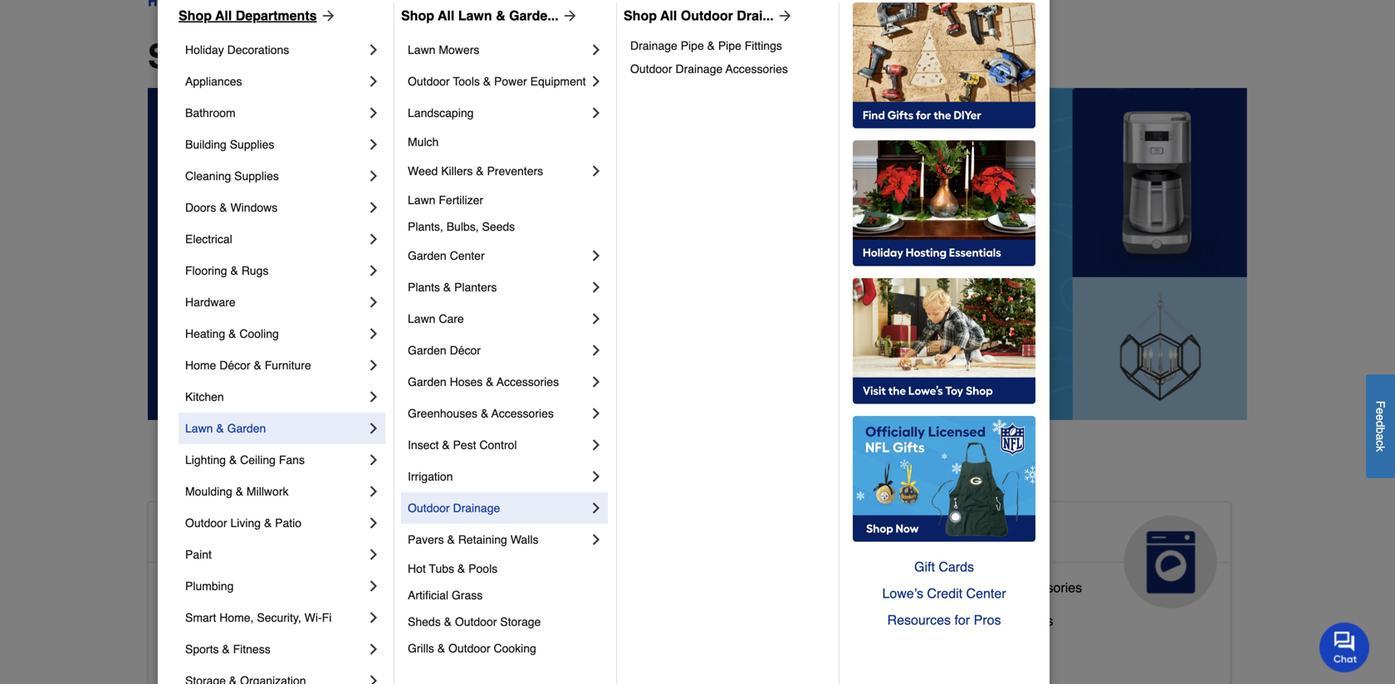 Task type: vqa. For each thing, say whether or not it's contained in the screenshot.
the leftmost Pipe
yes



Task type: describe. For each thing, give the bounding box(es) containing it.
chevron right image for cleaning supplies
[[366, 168, 382, 184]]

doors & windows
[[185, 201, 278, 214]]

departments for shop all departments
[[236, 8, 317, 23]]

garden hoses & accessories
[[408, 376, 559, 389]]

smart home, security, wi-fi link
[[185, 602, 366, 634]]

chevron right image for flooring & rugs
[[366, 263, 382, 279]]

fittings
[[745, 39, 783, 52]]

animal & pet care
[[532, 523, 676, 576]]

lawn for lawn mowers
[[408, 43, 436, 56]]

accessible bathroom link
[[162, 577, 287, 610]]

preventers
[[487, 164, 543, 178]]

heating & cooling
[[185, 327, 279, 341]]

cleaning
[[185, 169, 231, 183]]

holiday hosting essentials. image
[[853, 140, 1036, 267]]

shop
[[148, 37, 231, 76]]

chevron right image for doors & windows
[[366, 199, 382, 216]]

chillers
[[1010, 613, 1054, 629]]

0 horizontal spatial pet
[[532, 640, 552, 655]]

tubs
[[429, 562, 454, 576]]

pet inside animal & pet care
[[639, 523, 676, 549]]

lighting & ceiling fans
[[185, 454, 305, 467]]

wine
[[976, 613, 1006, 629]]

1 vertical spatial center
[[967, 586, 1007, 602]]

accessories down fittings
[[726, 62, 788, 76]]

& inside beverage & wine chillers link
[[963, 613, 972, 629]]

& inside drainage pipe & pipe fittings link
[[708, 39, 715, 52]]

& inside shop all lawn & garde... link
[[496, 8, 506, 23]]

weed killers & preventers link
[[408, 155, 588, 187]]

outdoor down 'drainage pipe & pipe fittings'
[[631, 62, 673, 76]]

houses,
[[594, 640, 642, 655]]

garden up lighting & ceiling fans
[[227, 422, 266, 435]]

lawn mowers
[[408, 43, 480, 56]]

supplies for livestock supplies
[[591, 607, 642, 622]]

outdoor down irrigation
[[408, 502, 450, 515]]

supplies for cleaning supplies
[[234, 169, 279, 183]]

lowe's
[[883, 586, 924, 602]]

beverage & wine chillers link
[[902, 610, 1054, 643]]

pavers
[[408, 533, 444, 547]]

lawn for lawn care
[[408, 312, 436, 326]]

cleaning supplies
[[185, 169, 279, 183]]

accessible home link
[[149, 503, 491, 609]]

& inside greenhouses & accessories link
[[481, 407, 489, 420]]

bulbs,
[[447, 220, 479, 233]]

& inside insect & pest control link
[[442, 439, 450, 452]]

accessible home image
[[384, 516, 477, 609]]

bathroom link
[[185, 97, 366, 129]]

outdoor tools & power equipment
[[408, 75, 586, 88]]

0 horizontal spatial center
[[450, 249, 485, 263]]

pavers & retaining walls link
[[408, 524, 588, 556]]

lowe's credit center link
[[853, 581, 1036, 607]]

f e e d b a c k button
[[1367, 375, 1396, 478]]

lawn inside shop all lawn & garde... link
[[458, 8, 492, 23]]

appliance parts & accessories link
[[902, 577, 1083, 610]]

tools
[[453, 75, 480, 88]]

accessible bedroom link
[[162, 610, 283, 643]]

chevron right image for outdoor tools & power equipment
[[588, 73, 605, 90]]

& inside 'sheds & outdoor storage' link
[[444, 616, 452, 629]]

& inside sports & fitness link
[[222, 643, 230, 656]]

hot tubs & pools link
[[408, 556, 605, 582]]

garden for garden hoses & accessories
[[408, 376, 447, 389]]

chevron right image for appliances
[[366, 73, 382, 90]]

beverage
[[902, 613, 959, 629]]

officially licensed n f l gifts. shop now. image
[[853, 416, 1036, 543]]

chevron right image for paint
[[366, 547, 382, 563]]

moulding & millwork link
[[185, 476, 366, 508]]

chevron right image for outdoor drainage
[[588, 500, 605, 517]]

chevron right image for greenhouses & accessories
[[588, 405, 605, 422]]

arrow right image for shop all departments
[[317, 7, 337, 24]]

outdoor down sheds & outdoor storage
[[449, 642, 491, 656]]

1 horizontal spatial furniture
[[659, 640, 712, 655]]

credit
[[928, 586, 963, 602]]

plants, bulbs, seeds
[[408, 220, 515, 233]]

chevron right image for bathroom
[[366, 105, 382, 121]]

garden for garden center
[[408, 249, 447, 263]]

chevron right image for plants & planters
[[588, 279, 605, 296]]

2 vertical spatial home
[[277, 647, 312, 662]]

outdoor tools & power equipment link
[[408, 66, 588, 97]]

control
[[480, 439, 517, 452]]

lawn fertilizer
[[408, 194, 484, 207]]

chevron right image for outdoor living & patio
[[366, 515, 382, 532]]

cooking
[[494, 642, 537, 656]]

accessible for accessible bathroom
[[162, 580, 226, 596]]

all for lawn
[[438, 8, 455, 23]]

lawn & garden
[[185, 422, 266, 435]]

chevron right image for garden hoses & accessories
[[588, 374, 605, 390]]

mulch link
[[408, 129, 605, 155]]

& inside 'pet beds, houses, & furniture' link
[[646, 640, 655, 655]]

grills
[[408, 642, 434, 656]]

garden for garden décor
[[408, 344, 447, 357]]

f
[[1375, 401, 1388, 408]]

resources
[[888, 613, 951, 628]]

beds,
[[556, 640, 590, 655]]

& inside the appliance parts & accessories link
[[999, 580, 1008, 596]]

& inside plants & planters link
[[443, 281, 451, 294]]

moulding
[[185, 485, 232, 498]]

shop all departments
[[148, 37, 494, 76]]

all down shop all departments 'link'
[[240, 37, 281, 76]]

chevron right image for lawn mowers
[[588, 42, 605, 58]]

flooring & rugs link
[[185, 255, 366, 287]]

livestock
[[532, 607, 588, 622]]

& inside heating & cooling link
[[229, 327, 236, 341]]

1 pipe from the left
[[681, 39, 704, 52]]

irrigation
[[408, 470, 453, 484]]

pools
[[469, 562, 498, 576]]

care inside animal & pet care
[[532, 549, 584, 576]]

shop all departments
[[179, 8, 317, 23]]

fitness
[[233, 643, 271, 656]]

chevron right image for electrical
[[366, 231, 382, 248]]

lawn mowers link
[[408, 34, 588, 66]]

heating
[[185, 327, 225, 341]]

appliance parts & accessories
[[902, 580, 1083, 596]]

chevron right image for pavers & retaining walls
[[588, 532, 605, 548]]

for
[[955, 613, 970, 628]]

plants & planters link
[[408, 272, 588, 303]]

smart home, security, wi-fi
[[185, 611, 332, 625]]

shop for shop all departments
[[179, 8, 212, 23]]

lawn for lawn & garden
[[185, 422, 213, 435]]

kitchen link
[[185, 381, 366, 413]]

artificial grass
[[408, 589, 483, 602]]

holiday decorations
[[185, 43, 289, 56]]

& inside pavers & retaining walls link
[[447, 533, 455, 547]]

hardware link
[[185, 287, 366, 318]]

1 vertical spatial home
[[290, 523, 355, 549]]

& inside lawn & garden link
[[216, 422, 224, 435]]

chevron right image for weed killers & preventers
[[588, 163, 605, 179]]

drainage for outdoor drainage accessories
[[676, 62, 723, 76]]

patio
[[275, 517, 302, 530]]

living
[[231, 517, 261, 530]]

supplies for building supplies
[[230, 138, 275, 151]]

retaining
[[458, 533, 507, 547]]

outdoor down moulding
[[185, 517, 227, 530]]

shop all outdoor drai... link
[[624, 6, 794, 26]]

& inside 'flooring & rugs' link
[[231, 264, 238, 277]]

doors
[[185, 201, 216, 214]]

lawn & garden link
[[185, 413, 366, 444]]

b
[[1375, 427, 1388, 434]]

animal & pet care link
[[519, 503, 861, 609]]

all for outdoor
[[661, 8, 677, 23]]

accessible entry & home link
[[162, 643, 312, 676]]

accessible for accessible home
[[162, 523, 284, 549]]

chevron right image for heating & cooling
[[366, 326, 382, 342]]

heating & cooling link
[[185, 318, 366, 350]]

chevron right image for home décor & furniture
[[366, 357, 382, 374]]

& inside animal & pet care
[[616, 523, 633, 549]]

f e e d b a c k
[[1375, 401, 1388, 452]]

livestock supplies link
[[532, 603, 642, 636]]

appliances image
[[1125, 516, 1218, 609]]



Task type: locate. For each thing, give the bounding box(es) containing it.
furniture
[[265, 359, 311, 372], [659, 640, 712, 655]]

all for departments
[[215, 8, 232, 23]]

3 shop from the left
[[624, 8, 657, 23]]

find gifts for the diyer. image
[[853, 2, 1036, 129]]

pet beds, houses, & furniture link
[[532, 636, 712, 670]]

décor for departments
[[220, 359, 251, 372]]

home,
[[220, 611, 254, 625]]

chevron right image for landscaping
[[588, 105, 605, 121]]

home décor & furniture
[[185, 359, 311, 372]]

garden down lawn care
[[408, 344, 447, 357]]

garden inside "link"
[[408, 344, 447, 357]]

& left patio
[[264, 517, 272, 530]]

garden
[[408, 249, 447, 263], [408, 344, 447, 357], [408, 376, 447, 389], [227, 422, 266, 435]]

& inside moulding & millwork link
[[236, 485, 243, 498]]

accessible up smart
[[162, 580, 226, 596]]

supplies up 'houses,'
[[591, 607, 642, 622]]

2 vertical spatial supplies
[[591, 607, 642, 622]]

millwork
[[247, 485, 289, 498]]

livestock supplies
[[532, 607, 642, 622]]

greenhouses & accessories
[[408, 407, 554, 420]]

greenhouses
[[408, 407, 478, 420]]

arrow right image inside shop all departments 'link'
[[317, 7, 337, 24]]

& inside grills & outdoor cooking link
[[438, 642, 445, 656]]

all
[[215, 8, 232, 23], [438, 8, 455, 23], [661, 8, 677, 23], [240, 37, 281, 76]]

home décor & furniture link
[[185, 350, 366, 381]]

shop for shop all outdoor drai...
[[624, 8, 657, 23]]

sheds & outdoor storage link
[[408, 609, 605, 636]]

0 horizontal spatial furniture
[[265, 359, 311, 372]]

all inside 'link'
[[215, 8, 232, 23]]

weed killers & preventers
[[408, 164, 543, 178]]

shop inside 'link'
[[179, 8, 212, 23]]

1 shop from the left
[[179, 8, 212, 23]]

0 vertical spatial supplies
[[230, 138, 275, 151]]

departments up holiday decorations link
[[236, 8, 317, 23]]

chevron right image for hardware
[[366, 294, 382, 311]]

resources for pros link
[[853, 607, 1036, 634]]

kitchen
[[185, 390, 224, 404]]

holiday decorations link
[[185, 34, 366, 66]]

2 vertical spatial drainage
[[453, 502, 500, 515]]

supplies
[[230, 138, 275, 151], [234, 169, 279, 183], [591, 607, 642, 622]]

drainage
[[631, 39, 678, 52], [676, 62, 723, 76], [453, 502, 500, 515]]

e up "b"
[[1375, 414, 1388, 421]]

décor inside 'garden décor' "link"
[[450, 344, 481, 357]]

doors & windows link
[[185, 192, 366, 223]]

accessories up greenhouses & accessories link
[[497, 376, 559, 389]]

lawn inside lawn & garden link
[[185, 422, 213, 435]]

outdoor drainage accessories
[[631, 62, 788, 76]]

& right parts in the right of the page
[[999, 580, 1008, 596]]

& right the hoses
[[486, 376, 494, 389]]

c
[[1375, 440, 1388, 446]]

furniture right 'houses,'
[[659, 640, 712, 655]]

garden up the greenhouses
[[408, 376, 447, 389]]

0 vertical spatial appliances link
[[185, 66, 366, 97]]

& inside home décor & furniture link
[[254, 359, 262, 372]]

landscaping
[[408, 106, 474, 120]]

pipe up outdoor drainage accessories link
[[719, 39, 742, 52]]

garden décor
[[408, 344, 481, 357]]

lawn up plants, in the left of the page
[[408, 194, 436, 207]]

accessible down moulding
[[162, 523, 284, 549]]

all up lawn mowers
[[438, 8, 455, 23]]

& down cooling
[[254, 359, 262, 372]]

supplies inside 'link'
[[230, 138, 275, 151]]

pest
[[453, 439, 476, 452]]

chevron right image for smart home, security, wi-fi
[[366, 610, 382, 626]]

chevron right image for holiday decorations
[[366, 42, 382, 58]]

0 vertical spatial drainage
[[631, 39, 678, 52]]

bedroom
[[229, 613, 283, 629]]

hardware
[[185, 296, 236, 309]]

shop all departments link
[[179, 6, 337, 26]]

1 vertical spatial décor
[[220, 359, 251, 372]]

0 vertical spatial departments
[[236, 8, 317, 23]]

furniture up kitchen link on the left
[[265, 359, 311, 372]]

fi
[[322, 611, 332, 625]]

& inside accessible entry & home link
[[264, 647, 273, 662]]

paint
[[185, 548, 212, 562]]

1 arrow right image from the left
[[317, 7, 337, 24]]

0 vertical spatial furniture
[[265, 359, 311, 372]]

0 vertical spatial center
[[450, 249, 485, 263]]

greenhouses & accessories link
[[408, 398, 588, 430]]

center down the bulbs,
[[450, 249, 485, 263]]

rugs
[[242, 264, 269, 277]]

0 horizontal spatial appliances link
[[185, 66, 366, 97]]

1 horizontal spatial center
[[967, 586, 1007, 602]]

enjoy savings year-round. no matter what you're shopping for, find what you need at a great price. image
[[148, 88, 1248, 420]]

shop up lawn mowers
[[401, 8, 435, 23]]

0 horizontal spatial pipe
[[681, 39, 704, 52]]

chevron right image for garden décor
[[588, 342, 605, 359]]

shop up holiday
[[179, 8, 212, 23]]

accessible for accessible bedroom
[[162, 613, 226, 629]]

animal
[[532, 523, 610, 549]]

accessories up control
[[492, 407, 554, 420]]

& right 'tubs'
[[458, 562, 465, 576]]

shop for shop all lawn & garde...
[[401, 8, 435, 23]]

& inside garden hoses & accessories link
[[486, 376, 494, 389]]

beverage & wine chillers
[[902, 613, 1054, 629]]

1 vertical spatial appliances
[[902, 523, 1026, 549]]

décor inside home décor & furniture link
[[220, 359, 251, 372]]

appliances link up chillers
[[889, 503, 1231, 609]]

departments up landscaping
[[291, 37, 494, 76]]

hot tubs & pools
[[408, 562, 498, 576]]

care down the walls
[[532, 549, 584, 576]]

chevron right image for insect & pest control
[[588, 437, 605, 454]]

entry
[[229, 647, 260, 662]]

lawn down plants
[[408, 312, 436, 326]]

lawn inside lawn mowers link
[[408, 43, 436, 56]]

lawn down the kitchen
[[185, 422, 213, 435]]

accessible down smart
[[162, 647, 226, 662]]

gift
[[915, 560, 935, 575]]

mowers
[[439, 43, 480, 56]]

drainage down shop all outdoor drai...
[[631, 39, 678, 52]]

& right sheds
[[444, 616, 452, 629]]

accessible home
[[162, 523, 355, 549]]

hoses
[[450, 376, 483, 389]]

outdoor living & patio
[[185, 517, 302, 530]]

& left pros
[[963, 613, 972, 629]]

chevron right image for lighting & ceiling fans
[[366, 452, 382, 469]]

pipe up outdoor drainage accessories
[[681, 39, 704, 52]]

1 horizontal spatial arrow right image
[[559, 7, 579, 24]]

appliances down holiday
[[185, 75, 242, 88]]

décor down heating & cooling
[[220, 359, 251, 372]]

lighting
[[185, 454, 226, 467]]

0 horizontal spatial décor
[[220, 359, 251, 372]]

e up d
[[1375, 408, 1388, 414]]

appliances link down decorations
[[185, 66, 366, 97]]

0 horizontal spatial appliances
[[185, 75, 242, 88]]

accessible
[[162, 523, 284, 549], [162, 580, 226, 596], [162, 613, 226, 629], [162, 647, 226, 662]]

lawn inside lawn fertilizer 'link'
[[408, 194, 436, 207]]

artificial
[[408, 589, 449, 602]]

2 arrow right image from the left
[[559, 7, 579, 24]]

décor up the hoses
[[450, 344, 481, 357]]

& inside doors & windows link
[[220, 201, 227, 214]]

2 pipe from the left
[[719, 39, 742, 52]]

lawn care
[[408, 312, 464, 326]]

chevron right image for plumbing
[[366, 578, 382, 595]]

1 vertical spatial appliances link
[[889, 503, 1231, 609]]

appliances up cards
[[902, 523, 1026, 549]]

1 horizontal spatial appliances link
[[889, 503, 1231, 609]]

drainage up "pavers & retaining walls"
[[453, 502, 500, 515]]

chevron right image for lawn care
[[588, 311, 605, 327]]

2 horizontal spatial shop
[[624, 8, 657, 23]]

planters
[[454, 281, 497, 294]]

supplies up the cleaning supplies on the left top of page
[[230, 138, 275, 151]]

& left ceiling
[[229, 454, 237, 467]]

1 accessible from the top
[[162, 523, 284, 549]]

2 e from the top
[[1375, 414, 1388, 421]]

& left cooling
[[229, 327, 236, 341]]

1 vertical spatial pet
[[532, 640, 552, 655]]

accessible for accessible entry & home
[[162, 647, 226, 662]]

departments for shop all departments
[[291, 37, 494, 76]]

plumbing link
[[185, 571, 366, 602]]

chevron right image for building supplies
[[366, 136, 382, 153]]

grills & outdoor cooking
[[408, 642, 537, 656]]

outdoor
[[681, 8, 733, 23], [631, 62, 673, 76], [408, 75, 450, 88], [408, 502, 450, 515], [185, 517, 227, 530], [455, 616, 497, 629], [449, 642, 491, 656]]

& inside weed killers & preventers link
[[476, 164, 484, 178]]

& right entry
[[264, 647, 273, 662]]

& inside outdoor living & patio link
[[264, 517, 272, 530]]

1 horizontal spatial appliances
[[902, 523, 1026, 549]]

1 horizontal spatial pipe
[[719, 39, 742, 52]]

0 vertical spatial home
[[185, 359, 216, 372]]

0 horizontal spatial care
[[439, 312, 464, 326]]

irrigation link
[[408, 461, 588, 493]]

supplies up windows
[[234, 169, 279, 183]]

bathroom inside bathroom link
[[185, 106, 236, 120]]

windows
[[231, 201, 278, 214]]

& left the pest
[[442, 439, 450, 452]]

décor for lawn
[[450, 344, 481, 357]]

bathroom up smart home, security, wi-fi
[[229, 580, 287, 596]]

sheds & outdoor storage
[[408, 616, 541, 629]]

3 accessible from the top
[[162, 613, 226, 629]]

0 horizontal spatial arrow right image
[[317, 7, 337, 24]]

& left "garde..."
[[496, 8, 506, 23]]

chevron right image for sports & fitness
[[366, 641, 382, 658]]

1 vertical spatial bathroom
[[229, 580, 287, 596]]

arrow right image inside shop all lawn & garde... link
[[559, 7, 579, 24]]

garde...
[[509, 8, 559, 23]]

arrow right image
[[317, 7, 337, 24], [559, 7, 579, 24]]

outdoor up 'drainage pipe & pipe fittings'
[[681, 8, 733, 23]]

1 horizontal spatial shop
[[401, 8, 435, 23]]

fertilizer
[[439, 194, 484, 207]]

accessible up sports
[[162, 613, 226, 629]]

shop all outdoor drai...
[[624, 8, 774, 23]]

chat invite button image
[[1320, 622, 1371, 673]]

departments inside 'link'
[[236, 8, 317, 23]]

all up 'drainage pipe & pipe fittings'
[[661, 8, 677, 23]]

building supplies
[[185, 138, 275, 151]]

arrow right image up equipment
[[559, 7, 579, 24]]

drainage down 'drainage pipe & pipe fittings'
[[676, 62, 723, 76]]

lawn left mowers
[[408, 43, 436, 56]]

center up pros
[[967, 586, 1007, 602]]

fans
[[279, 454, 305, 467]]

2 accessible from the top
[[162, 580, 226, 596]]

2 shop from the left
[[401, 8, 435, 23]]

1 vertical spatial departments
[[291, 37, 494, 76]]

arrow right image
[[774, 7, 794, 24]]

1 vertical spatial furniture
[[659, 640, 712, 655]]

pet
[[639, 523, 676, 549], [532, 640, 552, 655]]

care down plants & planters
[[439, 312, 464, 326]]

holiday
[[185, 43, 224, 56]]

grass
[[452, 589, 483, 602]]

lighting & ceiling fans link
[[185, 444, 366, 476]]

& up outdoor drainage accessories
[[708, 39, 715, 52]]

pavers & retaining walls
[[408, 533, 539, 547]]

moulding & millwork
[[185, 485, 289, 498]]

electrical link
[[185, 223, 366, 255]]

0 vertical spatial décor
[[450, 344, 481, 357]]

& right animal
[[616, 523, 633, 549]]

shop up 'drainage pipe & pipe fittings'
[[624, 8, 657, 23]]

& right killers
[[476, 164, 484, 178]]

& inside hot tubs & pools link
[[458, 562, 465, 576]]

& down accessible bedroom link
[[222, 643, 230, 656]]

weed
[[408, 164, 438, 178]]

& down garden hoses & accessories
[[481, 407, 489, 420]]

arrow right image up shop all departments
[[317, 7, 337, 24]]

accessories up chillers
[[1011, 580, 1083, 596]]

drainage for outdoor drainage
[[453, 502, 500, 515]]

1 horizontal spatial care
[[532, 549, 584, 576]]

chevron right image for moulding & millwork
[[366, 484, 382, 500]]

chevron right image for irrigation
[[588, 469, 605, 485]]

& right plants
[[443, 281, 451, 294]]

4 accessible from the top
[[162, 647, 226, 662]]

& right the tools
[[483, 75, 491, 88]]

& left millwork
[[236, 485, 243, 498]]

1 e from the top
[[1375, 408, 1388, 414]]

lawn care link
[[408, 303, 588, 335]]

pipe
[[681, 39, 704, 52], [719, 39, 742, 52]]

bathroom up building
[[185, 106, 236, 120]]

visit the lowe's toy shop. image
[[853, 278, 1036, 405]]

chevron right image
[[366, 42, 382, 58], [366, 73, 382, 90], [588, 73, 605, 90], [366, 105, 382, 121], [366, 136, 382, 153], [366, 168, 382, 184], [588, 248, 605, 264], [366, 294, 382, 311], [366, 326, 382, 342], [588, 374, 605, 390], [588, 405, 605, 422], [366, 420, 382, 437], [366, 452, 382, 469], [588, 500, 605, 517], [588, 532, 605, 548], [366, 578, 382, 595], [366, 610, 382, 626], [366, 673, 382, 685]]

lawn for lawn fertilizer
[[408, 194, 436, 207]]

0 horizontal spatial shop
[[179, 8, 212, 23]]

1 vertical spatial care
[[532, 549, 584, 576]]

& inside lighting & ceiling fans link
[[229, 454, 237, 467]]

arrow right image for shop all lawn & garde...
[[559, 7, 579, 24]]

chevron right image for garden center
[[588, 248, 605, 264]]

garden down plants, in the left of the page
[[408, 249, 447, 263]]

1 vertical spatial drainage
[[676, 62, 723, 76]]

all up holiday decorations
[[215, 8, 232, 23]]

bathroom inside accessible bathroom link
[[229, 580, 287, 596]]

outdoor up landscaping
[[408, 75, 450, 88]]

0 vertical spatial care
[[439, 312, 464, 326]]

0 vertical spatial appliances
[[185, 75, 242, 88]]

& right doors
[[220, 201, 227, 214]]

& right grills
[[438, 642, 445, 656]]

cards
[[939, 560, 975, 575]]

chevron right image
[[588, 42, 605, 58], [588, 105, 605, 121], [588, 163, 605, 179], [366, 199, 382, 216], [366, 231, 382, 248], [366, 263, 382, 279], [588, 279, 605, 296], [588, 311, 605, 327], [588, 342, 605, 359], [366, 357, 382, 374], [366, 389, 382, 405], [588, 437, 605, 454], [588, 469, 605, 485], [366, 484, 382, 500], [366, 515, 382, 532], [366, 547, 382, 563], [366, 641, 382, 658]]

& up the "lighting"
[[216, 422, 224, 435]]

& inside outdoor tools & power equipment link
[[483, 75, 491, 88]]

1 horizontal spatial décor
[[450, 344, 481, 357]]

chevron right image for kitchen
[[366, 389, 382, 405]]

& right pavers
[[447, 533, 455, 547]]

drainage pipe & pipe fittings
[[631, 39, 783, 52]]

animal & pet care image
[[755, 516, 848, 609]]

1 horizontal spatial pet
[[639, 523, 676, 549]]

a
[[1375, 434, 1388, 440]]

lawn inside the lawn care link
[[408, 312, 436, 326]]

0 vertical spatial bathroom
[[185, 106, 236, 120]]

1 vertical spatial supplies
[[234, 169, 279, 183]]

chevron right image for lawn & garden
[[366, 420, 382, 437]]

appliances
[[185, 75, 242, 88], [902, 523, 1026, 549]]

& right 'houses,'
[[646, 640, 655, 655]]

cooling
[[240, 327, 279, 341]]

decorations
[[227, 43, 289, 56]]

artificial grass link
[[408, 582, 605, 609]]

killers
[[441, 164, 473, 178]]

equipment
[[531, 75, 586, 88]]

pet beds, houses, & furniture
[[532, 640, 712, 655]]

lawn up mowers
[[458, 8, 492, 23]]

outdoor up grills & outdoor cooking
[[455, 616, 497, 629]]

0 vertical spatial pet
[[639, 523, 676, 549]]

building supplies link
[[185, 129, 366, 160]]

& left rugs
[[231, 264, 238, 277]]

plants,
[[408, 220, 443, 233]]



